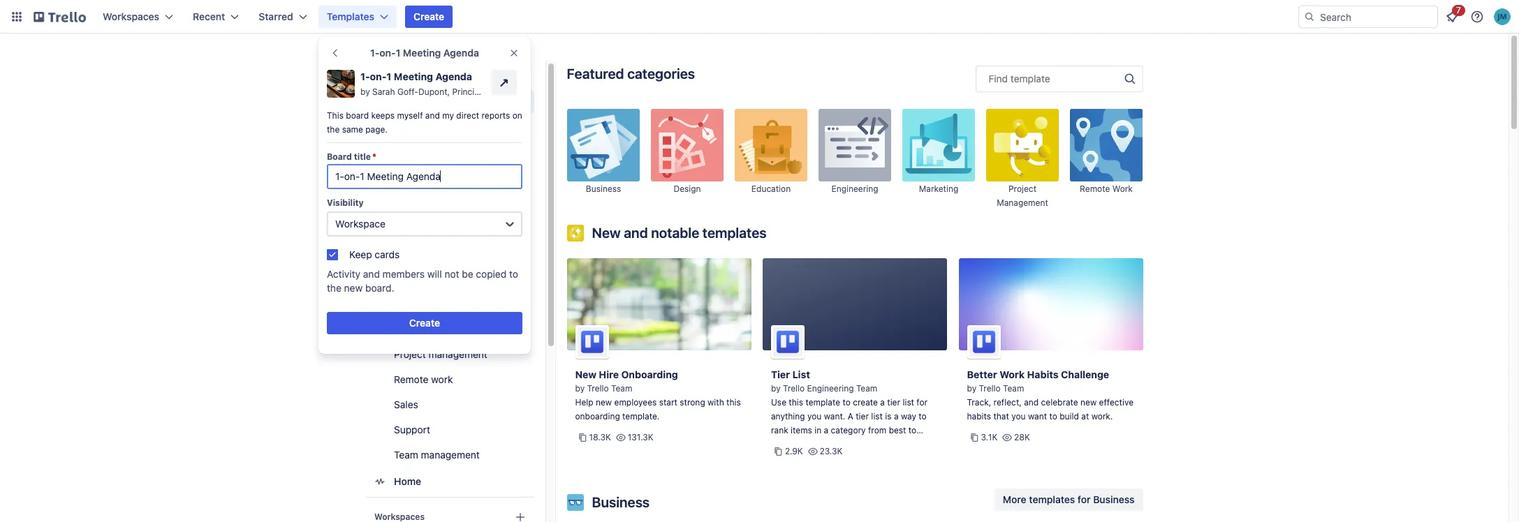 Task type: locate. For each thing, give the bounding box(es) containing it.
effective
[[1099, 398, 1134, 408]]

0 vertical spatial templates
[[327, 10, 375, 22]]

1 horizontal spatial trello
[[783, 384, 805, 394]]

by up track,
[[967, 384, 977, 394]]

primary element
[[0, 0, 1520, 34]]

0 horizontal spatial 1
[[387, 71, 392, 82]]

2 the from the top
[[327, 282, 342, 294]]

templates right more
[[1029, 494, 1076, 506]]

tier right a
[[856, 412, 869, 422]]

1- inside 1-on-1 meeting agenda by sarah goff-dupont, principal writer @ atlassian
[[361, 71, 370, 82]]

1 horizontal spatial design
[[674, 184, 701, 194]]

reports
[[482, 110, 510, 121]]

in
[[815, 426, 822, 436]]

0 vertical spatial project management
[[997, 184, 1048, 208]]

1 horizontal spatial business link
[[567, 109, 640, 210]]

hire
[[599, 369, 619, 381]]

agenda up principal
[[436, 71, 472, 82]]

template inside tier list by trello engineering team use this template to create a tier list for anything you want. a tier list is a way to rank items in a category from best to worst. this could be: best nba players, goat'd pasta dishes, and tastiest fast food joints.
[[806, 398, 841, 408]]

work
[[1112, 184, 1133, 194], [431, 374, 453, 386]]

challenge
[[1061, 369, 1110, 381]]

1 horizontal spatial best
[[889, 426, 907, 436]]

create button down productivity
[[327, 312, 523, 335]]

more templates for business button
[[995, 489, 1143, 511]]

1 horizontal spatial marketing link
[[902, 109, 975, 210]]

0 vertical spatial list
[[903, 398, 915, 408]]

meeting for 1-on-1 meeting agenda
[[403, 47, 441, 59]]

0 vertical spatial template
[[1011, 73, 1051, 85]]

1- up board 'icon'
[[370, 47, 380, 59]]

design down design icon
[[674, 184, 701, 194]]

project management icon image
[[986, 109, 1059, 182]]

visibility
[[327, 198, 364, 208]]

myself
[[397, 110, 423, 121]]

meeting up goff-
[[394, 71, 433, 82]]

templates up 'return to previous screen' icon
[[327, 10, 375, 22]]

you up in
[[808, 412, 822, 422]]

1 vertical spatial remote
[[394, 374, 428, 386]]

business link
[[567, 109, 640, 210], [366, 117, 534, 140]]

a right in
[[824, 426, 829, 436]]

1 vertical spatial 1-
[[361, 71, 370, 82]]

0 vertical spatial marketing link
[[902, 109, 975, 210]]

0 horizontal spatial 1-
[[361, 71, 370, 82]]

Search field
[[1316, 6, 1438, 27]]

marketing icon image
[[902, 109, 975, 182]]

remote up the sales
[[394, 374, 428, 386]]

2 trello from the left
[[783, 384, 805, 394]]

my
[[442, 110, 454, 121]]

a right is
[[894, 412, 899, 422]]

engineering up &
[[394, 198, 447, 210]]

new hire onboarding by trello team help new employees start strong with this onboarding template.
[[575, 369, 741, 422]]

team up create
[[857, 384, 878, 394]]

keep cards
[[349, 249, 400, 261]]

team down support
[[394, 449, 418, 461]]

None text field
[[327, 164, 523, 189]]

meeting inside 1-on-1 meeting agenda by sarah goff-dupont, principal writer @ atlassian
[[394, 71, 433, 82]]

1 horizontal spatial 1-
[[370, 47, 380, 59]]

0 horizontal spatial tier
[[856, 412, 869, 422]]

meeting for 1-on-1 meeting agenda by sarah goff-dupont, principal writer @ atlassian
[[394, 71, 433, 82]]

0 vertical spatial templates
[[703, 225, 767, 241]]

new up the at
[[1081, 398, 1097, 408]]

templates right the notable
[[703, 225, 767, 241]]

education down "education icon"
[[751, 184, 791, 194]]

business
[[394, 122, 434, 134], [586, 184, 621, 194], [1094, 494, 1135, 506], [592, 495, 650, 511]]

1 vertical spatial template
[[806, 398, 841, 408]]

habits
[[1028, 369, 1059, 381]]

on- up sarah
[[370, 71, 387, 82]]

trello inside new hire onboarding by trello team help new employees start strong with this onboarding template.
[[587, 384, 609, 394]]

back to home image
[[34, 6, 86, 28]]

new
[[592, 225, 621, 241], [575, 369, 597, 381]]

0 horizontal spatial project management
[[394, 349, 487, 361]]

0 vertical spatial agenda
[[444, 47, 479, 59]]

1 horizontal spatial 1
[[396, 47, 401, 59]]

and up board.
[[363, 268, 380, 280]]

jeremy miller (jeremymiller198) image
[[1495, 8, 1511, 25]]

this right with
[[727, 398, 741, 408]]

1 vertical spatial for
[[1078, 494, 1091, 506]]

0 vertical spatial the
[[327, 124, 340, 135]]

0 vertical spatial marketing
[[919, 184, 958, 194]]

work up the sales link
[[431, 374, 453, 386]]

track,
[[967, 398, 992, 408]]

1 horizontal spatial this
[[789, 398, 804, 408]]

0 horizontal spatial templates
[[327, 10, 375, 22]]

productivity link
[[366, 293, 534, 316]]

0 horizontal spatial new
[[344, 282, 363, 294]]

you right that
[[1012, 412, 1026, 422]]

education down this board keeps myself and my direct reports on the same page.
[[394, 173, 439, 184]]

design down this board keeps myself and my direct reports on the same page.
[[394, 147, 425, 159]]

product management
[[394, 324, 491, 335]]

by up 'use' on the right of the page
[[771, 384, 781, 394]]

return to previous screen image
[[330, 48, 341, 59]]

template
[[1011, 73, 1051, 85], [806, 398, 841, 408]]

trello down better
[[979, 384, 1001, 394]]

by
[[361, 87, 370, 97], [575, 384, 585, 394], [771, 384, 781, 394], [967, 384, 977, 394]]

0 horizontal spatial list
[[872, 412, 883, 422]]

1 this from the left
[[727, 398, 741, 408]]

habits
[[967, 412, 992, 422]]

1 the from the top
[[327, 124, 340, 135]]

1 vertical spatial tier
[[856, 412, 869, 422]]

0 horizontal spatial work
[[431, 374, 453, 386]]

engineering
[[831, 184, 878, 194], [394, 198, 447, 210], [807, 384, 854, 394]]

marketing down marketing icon
[[919, 184, 958, 194]]

a right create
[[881, 398, 885, 408]]

to down the celebrate
[[1050, 412, 1058, 422]]

for inside 'button'
[[1078, 494, 1091, 506]]

list left is
[[872, 412, 883, 422]]

1 vertical spatial list
[[872, 412, 883, 422]]

project management
[[997, 184, 1048, 208], [394, 349, 487, 361]]

0 vertical spatial 1
[[396, 47, 401, 59]]

boards
[[394, 68, 426, 80]]

management down productivity link at the bottom left of page
[[432, 324, 491, 335]]

0 vertical spatial business icon image
[[567, 109, 640, 182]]

list
[[903, 398, 915, 408], [872, 412, 883, 422]]

this inside new hire onboarding by trello team help new employees start strong with this onboarding template.
[[727, 398, 741, 408]]

0 horizontal spatial marketing link
[[366, 218, 534, 240]]

remote down remote work icon
[[1080, 184, 1110, 194]]

1 vertical spatial project management link
[[366, 344, 534, 366]]

this up anything
[[789, 398, 804, 408]]

23.3k
[[820, 446, 843, 457]]

create up 1-on-1 meeting agenda on the left
[[414, 10, 444, 22]]

0 horizontal spatial engineering link
[[366, 193, 534, 215]]

notable
[[651, 225, 700, 241]]

hr
[[394, 248, 407, 260]]

team down the hire
[[611, 384, 633, 394]]

best right be:
[[856, 439, 873, 450]]

1 vertical spatial 1
[[387, 71, 392, 82]]

1 vertical spatial this
[[798, 439, 815, 450]]

1 horizontal spatial project
[[1009, 184, 1037, 194]]

1 horizontal spatial template
[[1011, 73, 1051, 85]]

engineering down engineering icon
[[831, 184, 878, 194]]

1 vertical spatial business icon image
[[567, 495, 584, 511]]

28k
[[1015, 433, 1031, 443]]

agenda
[[444, 47, 479, 59], [436, 71, 472, 82]]

on- up board 'icon'
[[380, 47, 396, 59]]

new inside new hire onboarding by trello team help new employees start strong with this onboarding template.
[[575, 369, 597, 381]]

the left same
[[327, 124, 340, 135]]

meeting up 1-on-1 meeting agenda 'link'
[[403, 47, 441, 59]]

1 vertical spatial meeting
[[394, 71, 433, 82]]

1 horizontal spatial education
[[751, 184, 791, 194]]

remote work up the sales
[[394, 374, 453, 386]]

0 horizontal spatial this
[[727, 398, 741, 408]]

0 horizontal spatial template
[[806, 398, 841, 408]]

1 inside 1-on-1 meeting agenda by sarah goff-dupont, principal writer @ atlassian
[[387, 71, 392, 82]]

template right find
[[1011, 73, 1051, 85]]

for up players,
[[917, 398, 928, 408]]

and inside tier list by trello engineering team use this template to create a tier list for anything you want. a tier list is a way to rank items in a category from best to worst. this could be: best nba players, goat'd pasta dishes, and tastiest fast food joints.
[[858, 453, 873, 464]]

players,
[[895, 439, 926, 450]]

0 horizontal spatial remote work link
[[366, 369, 534, 391]]

1 vertical spatial marketing
[[394, 223, 439, 235]]

1 horizontal spatial you
[[1012, 412, 1026, 422]]

0 horizontal spatial trello
[[587, 384, 609, 394]]

on-
[[380, 47, 396, 59], [370, 71, 387, 82]]

131.3k
[[628, 433, 654, 443]]

business icon image
[[567, 109, 640, 182], [567, 495, 584, 511]]

management down 'support' link
[[421, 449, 480, 461]]

you inside tier list by trello engineering team use this template to create a tier list for anything you want. a tier list is a way to rank items in a category from best to worst. this could be: best nba players, goat'd pasta dishes, and tastiest fast food joints.
[[808, 412, 822, 422]]

hr & operations link
[[366, 243, 534, 266]]

engineering inside tier list by trello engineering team use this template to create a tier list for anything you want. a tier list is a way to rank items in a category from best to worst. this could be: best nba players, goat'd pasta dishes, and tastiest fast food joints.
[[807, 384, 854, 394]]

activity
[[327, 268, 361, 280]]

0 horizontal spatial a
[[824, 426, 829, 436]]

1 up sarah
[[387, 71, 392, 82]]

1 vertical spatial templates
[[1029, 494, 1076, 506]]

0 vertical spatial remote
[[1080, 184, 1110, 194]]

and up "want" at the right bottom of the page
[[1024, 398, 1039, 408]]

and inside activity and members will not be copied to the new board.
[[363, 268, 380, 280]]

templates inside 'button'
[[1029, 494, 1076, 506]]

1 horizontal spatial templates
[[394, 96, 441, 108]]

management inside 'team management' link
[[421, 449, 480, 461]]

trello down list
[[783, 384, 805, 394]]

you
[[808, 412, 822, 422], [1012, 412, 1026, 422]]

management down project management icon
[[997, 198, 1048, 208]]

1 horizontal spatial project management
[[997, 184, 1048, 208]]

this left "board"
[[327, 110, 344, 121]]

1 vertical spatial on-
[[370, 71, 387, 82]]

project management link
[[986, 109, 1059, 210], [366, 344, 534, 366]]

new up onboarding
[[596, 398, 612, 408]]

the down activity
[[327, 282, 342, 294]]

project management down the product management
[[394, 349, 487, 361]]

1 horizontal spatial remote work
[[1080, 184, 1133, 194]]

remote work
[[1080, 184, 1133, 194], [394, 374, 453, 386]]

for right more
[[1078, 494, 1091, 506]]

1 vertical spatial a
[[894, 412, 899, 422]]

and left my at top left
[[425, 110, 440, 121]]

reflect,
[[994, 398, 1022, 408]]

0 horizontal spatial project management link
[[366, 344, 534, 366]]

employees
[[615, 398, 657, 408]]

board
[[327, 152, 352, 162]]

engineering icon image
[[819, 109, 891, 182]]

starred
[[259, 10, 293, 22]]

0 horizontal spatial education
[[394, 173, 439, 184]]

design icon image
[[651, 109, 724, 182]]

that
[[994, 412, 1010, 422]]

trello
[[587, 384, 609, 394], [783, 384, 805, 394], [979, 384, 1001, 394]]

2 this from the left
[[789, 398, 804, 408]]

agenda up boards link
[[444, 47, 479, 59]]

product management link
[[366, 319, 534, 341]]

trello down the hire
[[587, 384, 609, 394]]

project management down project management icon
[[997, 184, 1048, 208]]

management
[[997, 198, 1048, 208], [432, 324, 491, 335], [428, 349, 487, 361], [421, 449, 480, 461]]

you inside better work habits challenge by trello team track, reflect, and celebrate new effective habits that you want to build at work.
[[1012, 412, 1026, 422]]

0 horizontal spatial best
[[856, 439, 873, 450]]

trello team image
[[575, 326, 609, 359]]

0 horizontal spatial project
[[394, 349, 426, 361]]

0 vertical spatial meeting
[[403, 47, 441, 59]]

to up players,
[[909, 426, 917, 436]]

0 vertical spatial this
[[327, 110, 344, 121]]

sales
[[394, 399, 418, 411]]

goff-
[[398, 87, 419, 97]]

create button up 1-on-1 meeting agenda on the left
[[405, 6, 453, 28]]

new left the hire
[[575, 369, 597, 381]]

1 horizontal spatial project management link
[[986, 109, 1059, 210]]

on- for 1-on-1 meeting agenda
[[380, 47, 396, 59]]

0 vertical spatial create
[[414, 10, 444, 22]]

1 vertical spatial the
[[327, 282, 342, 294]]

to right copied
[[509, 268, 518, 280]]

way
[[901, 412, 917, 422]]

sarah
[[372, 87, 395, 97]]

food
[[771, 467, 789, 478]]

0 vertical spatial on-
[[380, 47, 396, 59]]

this
[[727, 398, 741, 408], [789, 398, 804, 408]]

1 you from the left
[[808, 412, 822, 422]]

design
[[394, 147, 425, 159], [674, 184, 701, 194]]

writer
[[489, 87, 513, 97]]

1- for 1-on-1 meeting agenda by sarah goff-dupont, principal writer @ atlassian
[[361, 71, 370, 82]]

2 you from the left
[[1012, 412, 1026, 422]]

0 vertical spatial a
[[881, 398, 885, 408]]

list up way
[[903, 398, 915, 408]]

1 for 1-on-1 meeting agenda
[[396, 47, 401, 59]]

marketing up &
[[394, 223, 439, 235]]

create button inside primary element
[[405, 6, 453, 28]]

agenda inside 1-on-1 meeting agenda by sarah goff-dupont, principal writer @ atlassian
[[436, 71, 472, 82]]

1
[[396, 47, 401, 59], [387, 71, 392, 82]]

create down productivity
[[409, 317, 440, 329]]

trello inside tier list by trello engineering team use this template to create a tier list for anything you want. a tier list is a way to rank items in a category from best to worst. this could be: best nba players, goat'd pasta dishes, and tastiest fast food joints.
[[783, 384, 805, 394]]

1 trello from the left
[[587, 384, 609, 394]]

by left template board icon at left top
[[361, 87, 370, 97]]

page.
[[366, 124, 388, 135]]

1 horizontal spatial remote
[[1080, 184, 1110, 194]]

this down items
[[798, 439, 815, 450]]

2 horizontal spatial trello
[[979, 384, 1001, 394]]

1 horizontal spatial for
[[1078, 494, 1091, 506]]

1-on-1 meeting agenda link
[[361, 70, 486, 84]]

work down remote work icon
[[1112, 184, 1133, 194]]

and right dishes,
[[858, 453, 873, 464]]

1 horizontal spatial new
[[596, 398, 612, 408]]

categories
[[628, 66, 695, 82]]

template up want.
[[806, 398, 841, 408]]

remote work down remote work icon
[[1080, 184, 1133, 194]]

team down work
[[1003, 384, 1025, 394]]

0 horizontal spatial for
[[917, 398, 928, 408]]

new down activity
[[344, 282, 363, 294]]

by up help
[[575, 384, 585, 394]]

template.
[[623, 412, 660, 422]]

support link
[[366, 419, 534, 442]]

1-
[[370, 47, 380, 59], [361, 71, 370, 82]]

the inside activity and members will not be copied to the new board.
[[327, 282, 342, 294]]

engineering up want.
[[807, 384, 854, 394]]

by inside better work habits challenge by trello team track, reflect, and celebrate new effective habits that you want to build at work.
[[967, 384, 977, 394]]

1 horizontal spatial a
[[881, 398, 885, 408]]

best down is
[[889, 426, 907, 436]]

featured categories
[[567, 66, 695, 82]]

3 trello from the left
[[979, 384, 1001, 394]]

1 vertical spatial project
[[394, 349, 426, 361]]

recent
[[193, 10, 225, 22]]

1- left board 'icon'
[[361, 71, 370, 82]]

0 horizontal spatial templates
[[703, 225, 767, 241]]

and left the notable
[[624, 225, 648, 241]]

on- inside 1-on-1 meeting agenda by sarah goff-dupont, principal writer @ atlassian
[[370, 71, 387, 82]]

1 vertical spatial remote work
[[394, 374, 453, 386]]

more
[[1003, 494, 1027, 506]]

1 up boards
[[396, 47, 401, 59]]

template board image
[[371, 94, 388, 110]]

trello inside better work habits challenge by trello team track, reflect, and celebrate new effective habits that you want to build at work.
[[979, 384, 1001, 394]]

0 horizontal spatial this
[[327, 110, 344, 121]]

tier up is
[[888, 398, 901, 408]]

0 vertical spatial work
[[1112, 184, 1133, 194]]

to inside activity and members will not be copied to the new board.
[[509, 268, 518, 280]]

dupont,
[[419, 87, 450, 97]]

templates up "myself"
[[394, 96, 441, 108]]

new and notable templates
[[592, 225, 767, 241]]

productivity
[[394, 298, 448, 310]]

marketing link
[[902, 109, 975, 210], [366, 218, 534, 240]]

new left the notable
[[592, 225, 621, 241]]

home image
[[371, 474, 388, 490]]

0 vertical spatial project management link
[[986, 109, 1059, 210]]

1 horizontal spatial education link
[[735, 109, 807, 210]]

will
[[428, 268, 442, 280]]

start
[[659, 398, 678, 408]]

education icon image
[[735, 109, 807, 182]]

create
[[414, 10, 444, 22], [409, 317, 440, 329]]

0 vertical spatial create button
[[405, 6, 453, 28]]

project down the product
[[394, 349, 426, 361]]

create a workspace image
[[512, 509, 529, 523]]

0 vertical spatial 1-
[[370, 47, 380, 59]]

the
[[327, 124, 340, 135], [327, 282, 342, 294]]

open information menu image
[[1471, 10, 1485, 24]]

0 vertical spatial for
[[917, 398, 928, 408]]

0 horizontal spatial you
[[808, 412, 822, 422]]

project down project management icon
[[1009, 184, 1037, 194]]

by inside new hire onboarding by trello team help new employees start strong with this onboarding template.
[[575, 384, 585, 394]]



Task type: vqa. For each thing, say whether or not it's contained in the screenshot.
Do.png
no



Task type: describe. For each thing, give the bounding box(es) containing it.
create
[[853, 398, 878, 408]]

could
[[817, 439, 839, 450]]

0 vertical spatial best
[[889, 426, 907, 436]]

boards link
[[366, 61, 534, 87]]

3.1k
[[981, 433, 998, 443]]

education link for the rightmost design 'link'
[[735, 109, 807, 210]]

title
[[354, 152, 371, 162]]

list
[[793, 369, 810, 381]]

better work habits challenge by trello team track, reflect, and celebrate new effective habits that you want to build at work.
[[967, 369, 1134, 422]]

team management link
[[366, 444, 534, 467]]

tastiest
[[875, 453, 905, 464]]

marketing link for the rightmost project management link
[[902, 109, 975, 210]]

is
[[885, 412, 892, 422]]

hr & operations
[[394, 248, 469, 260]]

this board keeps myself and my direct reports on the same page.
[[327, 110, 523, 135]]

18.3k
[[589, 433, 611, 443]]

Find template field
[[976, 66, 1143, 92]]

dishes,
[[828, 453, 856, 464]]

1 vertical spatial create
[[409, 317, 440, 329]]

trello team image
[[967, 326, 1001, 359]]

new inside better work habits challenge by trello team track, reflect, and celebrate new effective habits that you want to build at work.
[[1081, 398, 1097, 408]]

&
[[410, 248, 417, 260]]

strong
[[680, 398, 705, 408]]

want
[[1028, 412, 1047, 422]]

find
[[989, 73, 1008, 85]]

the inside this board keeps myself and my direct reports on the same page.
[[327, 124, 340, 135]]

support
[[394, 424, 430, 436]]

*
[[372, 152, 376, 162]]

close popover image
[[509, 48, 520, 59]]

0 horizontal spatial design
[[394, 147, 425, 159]]

remote work icon image
[[1070, 109, 1143, 182]]

not
[[445, 268, 459, 280]]

1 business icon image from the top
[[567, 109, 640, 182]]

direct
[[456, 110, 479, 121]]

work.
[[1092, 412, 1113, 422]]

1 vertical spatial engineering
[[394, 198, 447, 210]]

want.
[[824, 412, 846, 422]]

1 vertical spatial project management
[[394, 349, 487, 361]]

on- for 1-on-1 meeting agenda by sarah goff-dupont, principal writer @ atlassian
[[370, 71, 387, 82]]

to up a
[[843, 398, 851, 408]]

items
[[791, 426, 813, 436]]

0 vertical spatial remote work link
[[1070, 109, 1143, 210]]

2.9k
[[785, 446, 803, 457]]

more templates for business
[[1003, 494, 1135, 506]]

with
[[708, 398, 724, 408]]

sales link
[[366, 394, 534, 416]]

joints.
[[792, 467, 815, 478]]

members
[[383, 268, 425, 280]]

agenda for 1-on-1 meeting agenda by sarah goff-dupont, principal writer @ atlassian
[[436, 71, 472, 82]]

search image
[[1304, 11, 1316, 22]]

marketing link for hr & operations link
[[366, 218, 534, 240]]

1 vertical spatial design
[[674, 184, 701, 194]]

0 horizontal spatial marketing
[[394, 223, 439, 235]]

workspaces
[[103, 10, 159, 22]]

product
[[394, 324, 429, 335]]

1 horizontal spatial tier
[[888, 398, 901, 408]]

business link for the left design 'link'
[[366, 117, 534, 140]]

1 horizontal spatial work
[[1112, 184, 1133, 194]]

create inside primary element
[[414, 10, 444, 22]]

home link
[[366, 470, 534, 495]]

onboarding
[[622, 369, 678, 381]]

new inside activity and members will not be copied to the new board.
[[344, 282, 363, 294]]

team inside better work habits challenge by trello team track, reflect, and celebrate new effective habits that you want to build at work.
[[1003, 384, 1025, 394]]

engineering link for education link for the left design 'link'
[[366, 193, 534, 215]]

business link for the rightmost design 'link'
[[567, 109, 640, 210]]

on
[[513, 110, 523, 121]]

this inside this board keeps myself and my direct reports on the same page.
[[327, 110, 344, 121]]

0 horizontal spatial design link
[[366, 143, 534, 165]]

pasta
[[804, 453, 825, 464]]

worst.
[[771, 439, 796, 450]]

keep
[[349, 249, 372, 261]]

for inside tier list by trello engineering team use this template to create a tier list for anything you want. a tier list is a way to rank items in a category from best to worst. this could be: best nba players, goat'd pasta dishes, and tastiest fast food joints.
[[917, 398, 928, 408]]

celebrate
[[1041, 398, 1079, 408]]

1 for 1-on-1 meeting agenda by sarah goff-dupont, principal writer @ atlassian
[[387, 71, 392, 82]]

new for new and notable templates
[[592, 225, 621, 241]]

recent button
[[184, 6, 248, 28]]

board image
[[371, 66, 388, 82]]

7 notifications image
[[1444, 8, 1461, 25]]

0 horizontal spatial remote
[[394, 374, 428, 386]]

build
[[1060, 412, 1079, 422]]

to right way
[[919, 412, 927, 422]]

use
[[771, 398, 787, 408]]

1 vertical spatial create button
[[327, 312, 523, 335]]

nba
[[876, 439, 893, 450]]

by inside 1-on-1 meeting agenda by sarah goff-dupont, principal writer @ atlassian
[[361, 87, 370, 97]]

team inside new hire onboarding by trello team help new employees start strong with this onboarding template.
[[611, 384, 633, 394]]

this inside tier list by trello engineering team use this template to create a tier list for anything you want. a tier list is a way to rank items in a category from best to worst. this could be: best nba players, goat'd pasta dishes, and tastiest fast food joints.
[[798, 439, 815, 450]]

keeps
[[371, 110, 395, 121]]

home
[[394, 476, 421, 488]]

0 vertical spatial engineering
[[831, 184, 878, 194]]

agenda for 1-on-1 meeting agenda
[[444, 47, 479, 59]]

and inside better work habits challenge by trello team track, reflect, and celebrate new effective habits that you want to build at work.
[[1024, 398, 1039, 408]]

help
[[575, 398, 594, 408]]

1-on-1 meeting agenda by sarah goff-dupont, principal writer @ atlassian
[[361, 71, 561, 97]]

engineering link for education link associated with the rightmost design 'link'
[[819, 109, 891, 210]]

better
[[967, 369, 998, 381]]

new for new hire onboarding by trello team help new employees start strong with this onboarding template.
[[575, 369, 597, 381]]

template inside the find template field
[[1011, 73, 1051, 85]]

workspaces button
[[94, 6, 182, 28]]

education link for the left design 'link'
[[366, 168, 534, 190]]

team inside tier list by trello engineering team use this template to create a tier list for anything you want. a tier list is a way to rank items in a category from best to worst. this could be: best nba players, goat'd pasta dishes, and tastiest fast food joints.
[[857, 384, 878, 394]]

team management
[[394, 449, 480, 461]]

to inside better work habits challenge by trello team track, reflect, and celebrate new effective habits that you want to build at work.
[[1050, 412, 1058, 422]]

at
[[1082, 412, 1089, 422]]

1 vertical spatial templates
[[394, 96, 441, 108]]

management inside product management link
[[432, 324, 491, 335]]

1 vertical spatial remote work link
[[366, 369, 534, 391]]

goat'd
[[771, 453, 801, 464]]

1-on-1 meeting agenda
[[370, 47, 479, 59]]

business inside 'button'
[[1094, 494, 1135, 506]]

new inside new hire onboarding by trello team help new employees start strong with this onboarding template.
[[596, 398, 612, 408]]

2 vertical spatial a
[[824, 426, 829, 436]]

and inside this board keeps myself and my direct reports on the same page.
[[425, 110, 440, 121]]

management down product management link
[[428, 349, 487, 361]]

featured
[[567, 66, 624, 82]]

2 business icon image from the top
[[567, 495, 584, 511]]

board title *
[[327, 152, 376, 162]]

by inside tier list by trello engineering team use this template to create a tier list for anything you want. a tier list is a way to rank items in a category from best to worst. this could be: best nba players, goat'd pasta dishes, and tastiest fast food joints.
[[771, 384, 781, 394]]

board
[[346, 110, 369, 121]]

1 vertical spatial best
[[856, 439, 873, 450]]

rank
[[771, 426, 789, 436]]

1- for 1-on-1 meeting agenda
[[370, 47, 380, 59]]

copied
[[476, 268, 507, 280]]

this inside tier list by trello engineering team use this template to create a tier list for anything you want. a tier list is a way to rank items in a category from best to worst. this could be: best nba players, goat'd pasta dishes, and tastiest fast food joints.
[[789, 398, 804, 408]]

find template
[[989, 73, 1051, 85]]

trello engineering team image
[[771, 326, 805, 359]]

tier list by trello engineering team use this template to create a tier list for anything you want. a tier list is a way to rank items in a category from best to worst. this could be: best nba players, goat'd pasta dishes, and tastiest fast food joints.
[[771, 369, 928, 478]]

1 horizontal spatial design link
[[651, 109, 724, 210]]

templates inside dropdown button
[[327, 10, 375, 22]]

be
[[462, 268, 473, 280]]

operations
[[419, 248, 469, 260]]

2 horizontal spatial a
[[894, 412, 899, 422]]

workspace
[[335, 218, 386, 230]]

1 horizontal spatial marketing
[[919, 184, 958, 194]]

work
[[1000, 369, 1025, 381]]

board.
[[365, 282, 394, 294]]

tier
[[771, 369, 790, 381]]

a
[[848, 412, 854, 422]]



